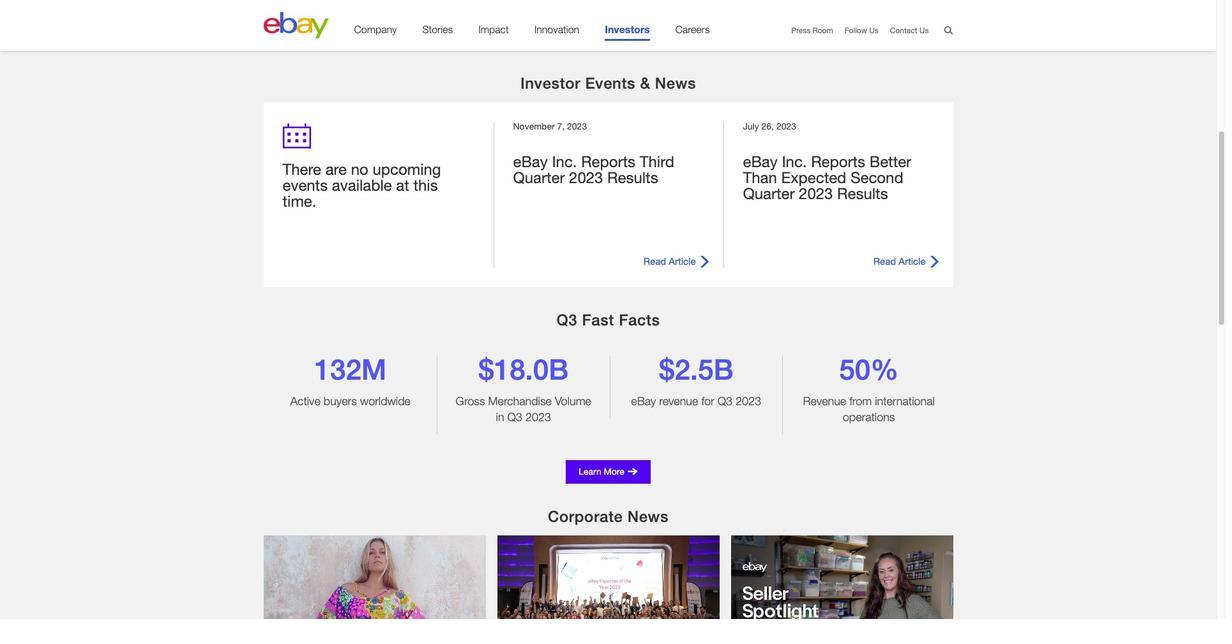 Task type: locate. For each thing, give the bounding box(es) containing it.
read
[[644, 255, 666, 267], [874, 255, 896, 267]]

%
[[871, 353, 899, 386]]

revenue from international operations
[[803, 395, 935, 424]]

ebay down '26,'
[[743, 153, 778, 171]]

b
[[549, 353, 569, 386], [714, 353, 734, 386]]

0 vertical spatial news
[[655, 74, 696, 92]]

there are no upcoming events available at this time.
[[283, 161, 441, 210]]

1 $ from the left
[[479, 353, 494, 386]]

inc. down 7,
[[552, 153, 577, 171]]

1 us from the left
[[870, 26, 879, 35]]

b up volume
[[549, 353, 569, 386]]

2 read article from the left
[[874, 255, 926, 267]]

50
[[840, 353, 871, 386]]

us for follow us
[[870, 26, 879, 35]]

us
[[870, 26, 879, 35], [920, 26, 929, 35]]

read article link
[[644, 255, 711, 269], [874, 255, 941, 269]]

more
[[604, 466, 625, 477]]

read article link for ebay inc. reports better than expected second quarter 2023 results
[[874, 255, 941, 269]]

quarter inside the ebay inc. reports better than expected second quarter 2023 results
[[743, 185, 795, 203]]

1 read from the left
[[644, 255, 666, 267]]

inc. inside the ebay inc. reports better than expected second quarter 2023 results
[[782, 153, 807, 171]]

reports inside the ebay inc. reports better than expected second quarter 2023 results
[[812, 153, 866, 171]]

0 horizontal spatial reports
[[582, 153, 636, 171]]

reports inside ebay inc. reports third quarter 2023 results
[[582, 153, 636, 171]]

expected
[[782, 169, 847, 187]]

follow
[[845, 26, 868, 35]]

1 horizontal spatial article
[[899, 255, 926, 267]]

b for $ 18.0 b
[[549, 353, 569, 386]]

innovation
[[535, 24, 580, 35]]

events
[[586, 74, 636, 92]]

impact
[[479, 24, 509, 35]]

1 horizontal spatial reports
[[812, 153, 866, 171]]

1 horizontal spatial us
[[920, 26, 929, 35]]

q3 right for
[[718, 395, 733, 408]]

2 b from the left
[[714, 353, 734, 386]]

0 horizontal spatial b
[[549, 353, 569, 386]]

2023 right than at the top right of page
[[799, 185, 833, 203]]

0 horizontal spatial us
[[870, 26, 879, 35]]

0 horizontal spatial inc.
[[552, 153, 577, 171]]

inc. for expected
[[782, 153, 807, 171]]

at
[[396, 177, 409, 195]]

2023 down merchandise
[[526, 411, 551, 424]]

1 horizontal spatial read
[[874, 255, 896, 267]]

news down learn more link
[[628, 508, 669, 526]]

ebay
[[513, 153, 548, 171], [743, 153, 778, 171], [631, 395, 656, 408]]

2 inc. from the left
[[782, 153, 807, 171]]

from
[[850, 395, 872, 408]]

0 horizontal spatial article
[[669, 255, 696, 267]]

q3 right in
[[508, 411, 523, 424]]

ebay inc. reports better than expected second quarter 2023 results link
[[743, 153, 912, 203]]

ebay left revenue
[[631, 395, 656, 408]]

investors
[[605, 23, 650, 35]]

corporate
[[548, 508, 623, 526]]

press
[[792, 26, 811, 35]]

1 read article from the left
[[644, 255, 696, 267]]

1 horizontal spatial inc.
[[782, 153, 807, 171]]

gross
[[456, 395, 485, 408]]

learn more link
[[566, 461, 651, 484]]

quarter inside ebay inc. reports third quarter 2023 results
[[513, 169, 565, 187]]

b for $ 2.5 b
[[714, 353, 734, 386]]

2 horizontal spatial q3
[[718, 395, 733, 408]]

2 vertical spatial q3
[[508, 411, 523, 424]]

reports
[[582, 153, 636, 171], [812, 153, 866, 171]]

inc.
[[552, 153, 577, 171], [782, 153, 807, 171]]

2023
[[567, 121, 587, 132], [777, 121, 797, 132], [569, 169, 603, 187], [799, 185, 833, 203], [736, 395, 762, 408], [526, 411, 551, 424]]

read article
[[644, 255, 696, 267], [874, 255, 926, 267]]

0 horizontal spatial read article
[[644, 255, 696, 267]]

1 inc. from the left
[[552, 153, 577, 171]]

$ up gross
[[479, 353, 494, 386]]

1 article from the left
[[669, 255, 696, 267]]

active
[[291, 395, 321, 408]]

1 vertical spatial q3
[[718, 395, 733, 408]]

$ for 18.0
[[479, 353, 494, 386]]

news right &
[[655, 74, 696, 92]]

2 horizontal spatial ebay
[[743, 153, 778, 171]]

inc. right than at the top right of page
[[782, 153, 807, 171]]

ebay inside the ebay inc. reports better than expected second quarter 2023 results
[[743, 153, 778, 171]]

1 horizontal spatial ebay
[[631, 395, 656, 408]]

1 horizontal spatial quarter
[[743, 185, 795, 203]]

contact us link
[[891, 26, 929, 35]]

26,
[[762, 121, 774, 132]]

buyers
[[324, 395, 357, 408]]

corporate news
[[548, 508, 669, 526]]

reports left better on the right top of page
[[812, 153, 866, 171]]

news
[[655, 74, 696, 92], [628, 508, 669, 526]]

article for ebay inc. reports third quarter 2023 results
[[669, 255, 696, 267]]

&
[[640, 74, 651, 92]]

1 horizontal spatial read article link
[[874, 255, 941, 269]]

1 horizontal spatial q3
[[557, 311, 578, 329]]

ebay inside ebay inc. reports third quarter 2023 results
[[513, 153, 548, 171]]

2 read from the left
[[874, 255, 896, 267]]

q3 fast facts
[[557, 311, 660, 329]]

0 horizontal spatial $
[[479, 353, 494, 386]]

q3 left fast
[[557, 311, 578, 329]]

1 horizontal spatial b
[[714, 353, 734, 386]]

0 horizontal spatial read article link
[[644, 255, 711, 269]]

ebay down november
[[513, 153, 548, 171]]

impact link
[[479, 24, 509, 41]]

quarter
[[513, 169, 565, 187], [743, 185, 795, 203]]

company link
[[354, 24, 397, 41]]

read article for ebay inc. reports third quarter 2023 results
[[644, 255, 696, 267]]

1 b from the left
[[549, 353, 569, 386]]

than
[[743, 169, 777, 187]]

b up for
[[714, 353, 734, 386]]

1 read article link from the left
[[644, 255, 711, 269]]

inc. inside ebay inc. reports third quarter 2023 results
[[552, 153, 577, 171]]

2 read article link from the left
[[874, 255, 941, 269]]

this
[[414, 177, 438, 195]]

ebay inc. reports third quarter 2023 results link
[[513, 153, 675, 187]]

$ 18.0 b
[[479, 353, 569, 386]]

18.0
[[494, 353, 549, 386]]

2 us from the left
[[920, 26, 929, 35]]

2023 inside ebay inc. reports third quarter 2023 results
[[569, 169, 603, 187]]

2023 down november 7, 2023
[[569, 169, 603, 187]]

volume
[[555, 395, 592, 408]]

july
[[743, 121, 759, 132]]

available
[[332, 177, 392, 195]]

1 horizontal spatial read article
[[874, 255, 926, 267]]

us for contact us
[[920, 26, 929, 35]]

0 horizontal spatial ebay
[[513, 153, 548, 171]]

us right follow
[[870, 26, 879, 35]]

in
[[496, 411, 504, 424]]

1 reports from the left
[[582, 153, 636, 171]]

0 horizontal spatial read
[[644, 255, 666, 267]]

50 %
[[840, 353, 899, 386]]

2 $ from the left
[[659, 353, 675, 386]]

ebay revenue for q3 2023
[[631, 395, 762, 408]]

us right contact
[[920, 26, 929, 35]]

article
[[669, 255, 696, 267], [899, 255, 926, 267]]

careers link
[[676, 24, 710, 41]]

reports left third
[[582, 153, 636, 171]]

$ up revenue
[[659, 353, 675, 386]]

2 reports from the left
[[812, 153, 866, 171]]

stories
[[423, 24, 453, 35]]

0 horizontal spatial results
[[608, 169, 659, 187]]

2023 right 7,
[[567, 121, 587, 132]]

results
[[608, 169, 659, 187], [838, 185, 889, 203]]

q3 inside gross merchandise volume in q3 2023
[[508, 411, 523, 424]]

there
[[283, 161, 321, 179]]

2 article from the left
[[899, 255, 926, 267]]

$
[[479, 353, 494, 386], [659, 353, 675, 386]]

1 horizontal spatial $
[[659, 353, 675, 386]]

ebay for ebay inc. reports third quarter 2023 results
[[513, 153, 548, 171]]

2023 inside the ebay inc. reports better than expected second quarter 2023 results
[[799, 185, 833, 203]]

132 m
[[315, 353, 387, 386]]

0 horizontal spatial quarter
[[513, 169, 565, 187]]

1 horizontal spatial results
[[838, 185, 889, 203]]

time.
[[283, 193, 317, 210]]

0 horizontal spatial q3
[[508, 411, 523, 424]]



Task type: describe. For each thing, give the bounding box(es) containing it.
2.5
[[675, 353, 714, 386]]

no
[[351, 161, 369, 179]]

events
[[283, 177, 328, 195]]

press room
[[792, 26, 834, 35]]

2023 inside gross merchandise volume in q3 2023
[[526, 411, 551, 424]]

reports for expected
[[812, 153, 866, 171]]

active buyers worldwide
[[291, 395, 411, 408]]

international
[[875, 395, 935, 408]]

contact
[[891, 26, 918, 35]]

company
[[354, 24, 397, 35]]

operations
[[843, 411, 895, 424]]

ebay for ebay inc. reports better than expected second quarter 2023 results
[[743, 153, 778, 171]]

contact us
[[891, 26, 929, 35]]

investor
[[521, 74, 581, 92]]

results inside ebay inc. reports third quarter 2023 results
[[608, 169, 659, 187]]

stories link
[[423, 24, 453, 41]]

gross merchandise volume in q3 2023
[[456, 395, 592, 424]]

follow us link
[[845, 26, 879, 35]]

third
[[640, 153, 675, 171]]

read article for ebay inc. reports better than expected second quarter 2023 results
[[874, 255, 926, 267]]

learn more
[[579, 466, 625, 477]]

follow us
[[845, 26, 879, 35]]

7,
[[557, 121, 565, 132]]

reports for 2023
[[582, 153, 636, 171]]

room
[[813, 26, 834, 35]]

innovation link
[[535, 24, 580, 41]]

revenue
[[803, 395, 847, 408]]

$ 2.5 b
[[659, 353, 734, 386]]

read for ebay inc. reports third quarter 2023 results
[[644, 255, 666, 267]]

results inside the ebay inc. reports better than expected second quarter 2023 results
[[838, 185, 889, 203]]

merchandise
[[489, 395, 552, 408]]

learn
[[579, 466, 602, 477]]

fast
[[582, 311, 615, 329]]

better
[[870, 153, 912, 171]]

second
[[851, 169, 904, 187]]

article for ebay inc. reports better than expected second quarter 2023 results
[[899, 255, 926, 267]]

2023 right '26,'
[[777, 121, 797, 132]]

november
[[513, 121, 555, 132]]

investors link
[[605, 23, 650, 41]]

careers
[[676, 24, 710, 35]]

july 26, 2023
[[743, 121, 797, 132]]

investor events & news
[[521, 74, 696, 92]]

2023 right for
[[736, 395, 762, 408]]

worldwide
[[360, 395, 411, 408]]

m
[[362, 353, 387, 386]]

facts
[[619, 311, 660, 329]]

are
[[326, 161, 347, 179]]

ebay inc. reports better than expected second quarter 2023 results
[[743, 153, 912, 203]]

upcoming
[[373, 161, 441, 179]]

ebay for ebay revenue for q3 2023
[[631, 395, 656, 408]]

0 vertical spatial q3
[[557, 311, 578, 329]]

132
[[315, 353, 362, 386]]

press room link
[[792, 26, 834, 35]]

$ for 2.5
[[659, 353, 675, 386]]

quick links list
[[780, 26, 929, 36]]

november 7, 2023
[[513, 121, 587, 132]]

ebay inc. reports third quarter 2023 results
[[513, 153, 675, 187]]

revenue
[[660, 395, 699, 408]]

home image
[[264, 12, 329, 38]]

inc. for 2023
[[552, 153, 577, 171]]

1 vertical spatial news
[[628, 508, 669, 526]]

read article link for ebay inc. reports third quarter 2023 results
[[644, 255, 711, 269]]

for
[[702, 395, 715, 408]]

read for ebay inc. reports better than expected second quarter 2023 results
[[874, 255, 896, 267]]



Task type: vqa. For each thing, say whether or not it's contained in the screenshot.
the $ 2.5 B
yes



